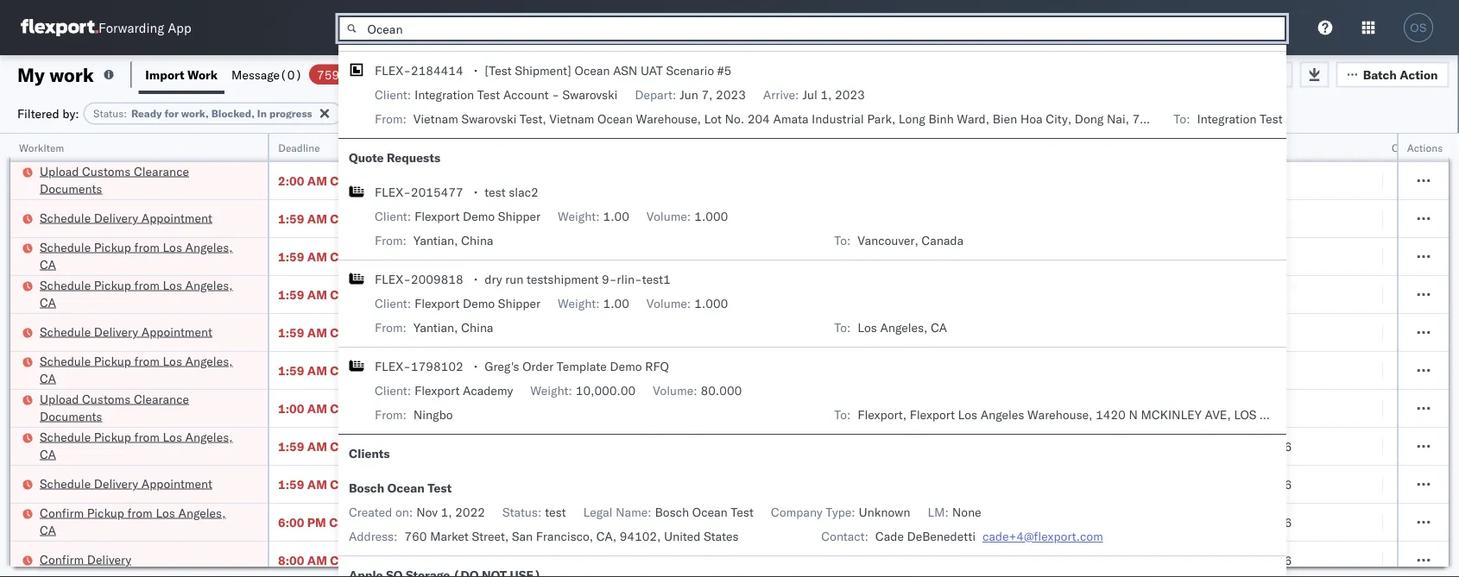 Task type: vqa. For each thing, say whether or not it's contained in the screenshot.


Task type: describe. For each thing, give the bounding box(es) containing it.
5 1:59 from the top
[[278, 363, 304, 378]]

los for third "schedule pickup from los angeles, ca" link from the bottom
[[163, 278, 182, 293]]

flexport. image
[[21, 19, 98, 36]]

6 schedule from the top
[[40, 430, 91, 445]]

volume: 1.000 for test slac2
[[647, 209, 728, 224]]

los for confirm pickup from los angeles, ca "link"
[[156, 506, 175, 521]]

import work button
[[138, 55, 225, 94]]

lm: none
[[928, 505, 982, 520]]

los for 4th "schedule pickup from los angeles, ca" link from the top of the page
[[163, 430, 182, 445]]

san
[[512, 529, 533, 545]]

pickup inside "confirm pickup from los angeles, ca"
[[87, 506, 124, 521]]

6 hlxu6269489, from the top
[[1156, 401, 1244, 416]]

#5
[[717, 63, 732, 78]]

3 ocean fcl from the top
[[529, 249, 589, 264]]

nai,
[[1107, 111, 1130, 127]]

dry
[[485, 272, 502, 287]]

to: for to: los angeles, ca
[[834, 320, 851, 336]]

swarovski,
[[1346, 111, 1404, 127]]

90059,
[[1345, 408, 1386, 423]]

batch action
[[1363, 67, 1438, 82]]

client: for 2009818
[[375, 296, 411, 311]]

batch action button
[[1337, 62, 1450, 88]]

delivery for 8:00 am cst, dec 24, 2022
[[87, 552, 131, 567]]

• [test shipment] ocean asn uat scenario #5
[[474, 63, 732, 78]]

1 ceau7522281, from the top
[[1064, 211, 1153, 226]]

1 am from the top
[[307, 173, 327, 188]]

1846748 for 1:00 am cst, nov 9, 2022
[[991, 401, 1043, 416]]

volume: 80.000
[[653, 383, 742, 399]]

angeles,
[[1260, 408, 1318, 423]]

flex-1889466 for 8:00 am cst, dec 24, 2022
[[953, 553, 1043, 568]]

workitem
[[19, 141, 64, 154]]

angeles, for fourth "schedule pickup from los angeles, ca" link from the bottom
[[185, 240, 233, 255]]

8:00
[[278, 553, 304, 568]]

3 schedule pickup from los angeles, ca button from the top
[[40, 353, 245, 389]]

yantian, for 2009818
[[414, 320, 458, 336]]

1 1:59 am cdt, nov 5, 2022 from the top
[[278, 211, 431, 226]]

: for status
[[124, 107, 127, 120]]

1 resize handle column header from the left
[[247, 134, 268, 578]]

4 resize handle column header from the left
[[611, 134, 632, 578]]

0 vertical spatial warehouse,
[[636, 111, 701, 127]]

1 ocean fcl from the top
[[529, 173, 589, 188]]

angeles, for confirm pickup from los angeles, ca "link"
[[178, 506, 226, 521]]

1 cdt, from the top
[[330, 173, 358, 188]]

1 schedule pickup from los angeles, ca link from the top
[[40, 239, 245, 273]]

rdc
[[1408, 111, 1433, 127]]

4 schedule pickup from los angeles, ca button from the top
[[40, 429, 245, 465]]

confirm pickup from los angeles, ca link
[[40, 505, 245, 539]]

• for • greg's order template demo rfq
[[474, 359, 478, 374]]

1 appointment from the top
[[141, 210, 212, 225]]

4 cdt, from the top
[[330, 287, 358, 302]]

pm
[[307, 515, 326, 530]]

schedule pickup from los angeles, ca for second "schedule pickup from los angeles, ca" link from the bottom of the page
[[40, 354, 233, 386]]

5 ceau7522281, hlxu6269489, hlxu8034992 from the top
[[1064, 363, 1332, 378]]

from: yantian, china for 2009818
[[375, 320, 494, 336]]

work
[[49, 63, 94, 86]]

los
[[1234, 408, 1257, 423]]

1 5, from the top
[[387, 211, 398, 226]]

2009818
[[411, 272, 464, 287]]

3 schedule from the top
[[40, 278, 91, 293]]

0 horizontal spatial swarovski
[[462, 111, 517, 127]]

1:59 am cst, dec 14, 2022 for schedule delivery appointment
[[278, 477, 438, 492]]

dec for confirm pickup from los angeles, ca
[[359, 515, 382, 530]]

fcl for confirm pickup from los angeles, ca "link"
[[567, 515, 589, 530]]

2 5, from the top
[[387, 249, 398, 264]]

3 cdt, from the top
[[330, 249, 358, 264]]

fcl for 'upload customs clearance documents' 'link' for 1:00
[[567, 401, 589, 416]]

mbl/mawb
[[1176, 141, 1236, 154]]

14, for schedule pickup from los angeles, ca
[[386, 439, 405, 454]]

0 vertical spatial ca,
[[1321, 408, 1342, 423]]

1 vertical spatial states
[[704, 529, 739, 545]]

container numbers
[[1064, 134, 1110, 161]]

1 hlxu6269489, from the top
[[1156, 211, 1244, 226]]

(0)
[[280, 67, 302, 82]]

forwarding app link
[[21, 19, 191, 36]]

4 schedule from the top
[[40, 324, 91, 339]]

4 5, from the top
[[387, 325, 398, 340]]

fcl for confirm delivery link
[[567, 553, 589, 568]]

created on: nov 1, 2022
[[349, 505, 485, 520]]

company type: unknown
[[771, 505, 911, 520]]

deadline
[[278, 141, 320, 154]]

in
[[257, 107, 267, 120]]

documents for 1:00 am cst, nov 9, 2022
[[40, 409, 102, 424]]

flexport for 2015477
[[415, 209, 460, 224]]

status : ready for work, blocked, in progress
[[93, 107, 312, 120]]

1 schedule pickup from los angeles, ca button from the top
[[40, 239, 245, 275]]

ward,
[[957, 111, 990, 127]]

blocked,
[[211, 107, 255, 120]]

vancouver,
[[858, 233, 919, 248]]

delivery for 1:59 am cst, dec 14, 2022
[[94, 476, 138, 491]]

on
[[422, 67, 436, 82]]

from: for flex-2009818
[[375, 320, 407, 336]]

5 am from the top
[[307, 325, 327, 340]]

flex-1846748 for 1:59 am cdt, nov 5, 2022
[[953, 249, 1043, 264]]

6 ceau7522281, hlxu6269489, hlxu8034992 from the top
[[1064, 401, 1332, 416]]

4 hlxu6269489, from the top
[[1156, 325, 1244, 340]]

mode
[[529, 141, 555, 154]]

4 ceau7522281, hlxu6269489, hlxu8034992 from the top
[[1064, 325, 1332, 340]]

ame
[[1436, 111, 1460, 127]]

10 resize handle column header from the left
[[1428, 134, 1449, 578]]

test123456 for 1:59 am cdt, nov 5, 2022
[[1176, 249, 1249, 264]]

3 5, from the top
[[387, 287, 398, 302]]

7 am from the top
[[307, 401, 327, 416]]

workitem button
[[10, 137, 250, 155]]

to: for to: vancouver, canada
[[834, 233, 851, 248]]

lhuu7894563, uetu5238478
[[1064, 553, 1240, 568]]

schedule delivery appointment for 1:59 am cdt, nov 5, 2022
[[40, 324, 212, 339]]

nov for fourth "schedule pickup from los angeles, ca" link from the bottom
[[361, 249, 384, 264]]

3 ceau7522281, from the top
[[1064, 287, 1153, 302]]

asn
[[613, 63, 638, 78]]

to: integration test account - swarovski, rdc ame
[[1174, 111, 1460, 127]]

id
[[948, 141, 958, 154]]

5 cdt, from the top
[[330, 325, 358, 340]]

1 schedule delivery appointment button from the top
[[40, 209, 212, 228]]

2 schedule pickup from los angeles, ca button from the top
[[40, 277, 245, 313]]

long
[[899, 111, 926, 127]]

1 schedule delivery appointment link from the top
[[40, 209, 212, 227]]

schedule pickup from los angeles, ca for fourth "schedule pickup from los angeles, ca" link from the bottom
[[40, 240, 233, 272]]

abcdefg78456546 for schedule pickup from los angeles, ca
[[1176, 439, 1292, 454]]

5 hlxu6269489, from the top
[[1156, 363, 1244, 378]]

7 resize handle column header from the left
[[1035, 134, 1055, 578]]

6 1:59 from the top
[[278, 439, 304, 454]]

testshipment
[[527, 272, 599, 287]]

weight: for order
[[531, 383, 572, 399]]

5 hlxu8034992 from the top
[[1247, 363, 1332, 378]]

1:59 am cdt, nov 5, 2022 for 1:59 am cdt, nov 5, 2022's schedule delivery appointment link
[[278, 325, 431, 340]]

actions
[[1408, 141, 1443, 154]]

client: flexport demo shipper for 2009818
[[375, 296, 541, 311]]

for
[[164, 107, 179, 120]]

6 cdt, from the top
[[330, 363, 358, 378]]

9 am from the top
[[307, 477, 327, 492]]

4 1:59 from the top
[[278, 325, 304, 340]]

client: for 1798102
[[375, 383, 411, 399]]

weight: for run
[[558, 296, 600, 311]]

1 vietnam from the left
[[414, 111, 458, 127]]

4 ceau7522281, from the top
[[1064, 325, 1153, 340]]

1 horizontal spatial states
[[1429, 408, 1460, 423]]

client
[[641, 141, 669, 154]]

schedule delivery appointment link for 1:59 am cdt, nov 5, 2022
[[40, 323, 212, 341]]

mckinley
[[1141, 408, 1202, 423]]

2184414
[[411, 63, 464, 78]]

client: integration test account - swarovski
[[375, 87, 618, 102]]

6 resize handle column header from the left
[[896, 134, 917, 578]]

from inside "confirm pickup from los angeles, ca"
[[127, 506, 153, 521]]

• for • dry run testshipment 9-rlin-test1
[[474, 272, 478, 287]]

weight: 10,000.00
[[531, 383, 636, 399]]

to: for to: integration test account - swarovski, rdc ame
[[1174, 111, 1191, 127]]

[test
[[485, 63, 512, 78]]

ca for fourth "schedule pickup from los angeles, ca" link from the bottom
[[40, 257, 56, 272]]

2 ocean fcl from the top
[[529, 211, 589, 226]]

24,
[[386, 553, 405, 568]]

1420
[[1096, 408, 1126, 423]]

6 hlxu8034992 from the top
[[1247, 401, 1332, 416]]

cst, for schedule delivery appointment
[[330, 477, 357, 492]]

2 hlxu8034992 from the top
[[1247, 249, 1332, 264]]

5 resize handle column header from the left
[[724, 134, 744, 578]]

contact:
[[822, 529, 869, 545]]

2:00
[[278, 173, 304, 188]]

scenario
[[666, 63, 714, 78]]

confirm delivery link
[[40, 551, 131, 569]]

los for fourth "schedule pickup from los angeles, ca" link from the bottom
[[163, 240, 182, 255]]

shipper for slac2
[[498, 209, 541, 224]]

10 am from the top
[[307, 553, 327, 568]]

abcdefg78456546 for confirm pickup from los angeles, ca
[[1176, 515, 1292, 530]]

binh
[[929, 111, 954, 127]]

lhuu7894563,
[[1064, 553, 1153, 568]]

• test slac2
[[474, 185, 539, 200]]

6 am from the top
[[307, 363, 327, 378]]

4 am from the top
[[307, 287, 327, 302]]

forwarding
[[98, 19, 164, 36]]

nov right on:
[[416, 505, 438, 520]]

2 am from the top
[[307, 211, 327, 226]]

schedule delivery appointment button for 1:59 am cdt, nov 5, 2022
[[40, 323, 212, 342]]

8 ocean fcl from the top
[[529, 553, 589, 568]]

by:
[[62, 106, 79, 121]]

6 ocean fcl from the top
[[529, 401, 589, 416]]

1 horizontal spatial warehouse,
[[1028, 408, 1093, 423]]

1.00 for • dry run testshipment 9-rlin-test1
[[603, 296, 630, 311]]

3 ceau7522281, hlxu6269489, hlxu8034992 from the top
[[1064, 287, 1332, 302]]

flex-1889466 for 6:00 pm cst, dec 23, 2022
[[953, 515, 1043, 530]]

consignee
[[753, 141, 803, 154]]

os
[[1411, 21, 1427, 34]]

none
[[952, 505, 982, 520]]

cst, for confirm pickup from los angeles, ca
[[329, 515, 356, 530]]

1 schedule delivery appointment from the top
[[40, 210, 212, 225]]

9 resize handle column header from the left
[[1363, 134, 1384, 578]]

unknown
[[859, 505, 911, 520]]

upload customs clearance documents link for 2:00
[[40, 163, 245, 197]]

ca for confirm pickup from los angeles, ca "link"
[[40, 523, 56, 538]]

2 1:59 from the top
[[278, 249, 304, 264]]

abcdefg78456546 for schedule delivery appointment
[[1176, 477, 1292, 492]]

appointment for 1:59 am cdt, nov 5, 2022
[[141, 324, 212, 339]]

3 hlxu8034992 from the top
[[1247, 287, 1332, 302]]

demo for • dry run testshipment 9-rlin-test1
[[463, 296, 495, 311]]

2 ceau7522281, hlxu6269489, hlxu8034992 from the top
[[1064, 249, 1332, 264]]

7 ocean fcl from the top
[[529, 515, 589, 530]]

name:
[[616, 505, 652, 520]]

1.00 for • test slac2
[[603, 209, 630, 224]]

nov for 1:59 am cdt, nov 5, 2022's schedule delivery appointment link
[[361, 325, 384, 340]]

2 schedule pickup from los angeles, ca link from the top
[[40, 277, 245, 311]]

2 vertical spatial demo
[[610, 359, 642, 374]]

name
[[671, 141, 699, 154]]

5 ocean fcl from the top
[[529, 363, 589, 378]]

2 schedule from the top
[[40, 240, 91, 255]]

rlin-
[[617, 272, 642, 287]]

ymluw236679313
[[1176, 173, 1287, 188]]

template
[[557, 359, 607, 374]]

rfq
[[645, 359, 669, 374]]

lot
[[704, 111, 722, 127]]

2 fcl from the top
[[567, 211, 589, 226]]

greg's
[[485, 359, 519, 374]]

batch
[[1363, 67, 1397, 82]]

filtered by:
[[17, 106, 79, 121]]

8 resize handle column header from the left
[[1147, 134, 1168, 578]]

5 schedule from the top
[[40, 354, 91, 369]]

2:00 am cdt, aug 19, 2022
[[278, 173, 439, 188]]

legal
[[583, 505, 613, 520]]

fcl for third "schedule pickup from los angeles, ca" link from the bottom
[[567, 287, 589, 302]]

1 1:59 from the top
[[278, 211, 304, 226]]

94102,
[[620, 529, 661, 545]]

0 horizontal spatial united
[[664, 529, 701, 545]]

amata
[[773, 111, 809, 127]]



Task type: locate. For each thing, give the bounding box(es) containing it.
united down legal name: bosch ocean test
[[664, 529, 701, 545]]

test for •
[[485, 185, 506, 200]]

nov left "2009818"
[[361, 287, 384, 302]]

upload for 2:00 am cdt, aug 19, 2022
[[40, 164, 79, 179]]

debenedetti
[[907, 529, 976, 545]]

1 vertical spatial test123456
[[1176, 401, 1249, 416]]

weight: 1.00 for run
[[558, 296, 630, 311]]

angeles
[[981, 408, 1025, 423]]

states down legal name: bosch ocean test
[[704, 529, 739, 545]]

flexport down "2009818"
[[415, 296, 460, 311]]

test for status:
[[545, 505, 566, 520]]

1 vertical spatial 14,
[[386, 477, 405, 492]]

2 vertical spatial schedule delivery appointment button
[[40, 475, 212, 494]]

2 upload customs clearance documents button from the top
[[40, 391, 245, 427]]

1 vertical spatial shipper
[[498, 296, 541, 311]]

clearance for 2:00 am cdt, aug 19, 2022
[[134, 164, 189, 179]]

1 vertical spatial 1889466
[[991, 553, 1043, 568]]

shipper for run
[[498, 296, 541, 311]]

4 fcl from the top
[[567, 287, 589, 302]]

3 resize handle column header from the left
[[499, 134, 520, 578]]

3 schedule pickup from los angeles, ca from the top
[[40, 354, 233, 386]]

2 vietnam from the left
[[550, 111, 594, 127]]

from: yantian, china up the 1798102
[[375, 320, 494, 336]]

to: for to: flexport, flexport los angeles warehouse, 1420 n mckinley ave, los angeles, ca, 90059, united states
[[834, 408, 851, 423]]

0 vertical spatial states
[[1429, 408, 1460, 423]]

2023 right 7,
[[716, 87, 746, 102]]

1 flex-1889466 from the top
[[953, 515, 1043, 530]]

volume: for rlin-
[[647, 296, 691, 311]]

1 1:59 am cst, dec 14, 2022 from the top
[[278, 439, 438, 454]]

schedule pickup from los angeles, ca for third "schedule pickup from los angeles, ca" link from the bottom
[[40, 278, 233, 310]]

account for swarovski
[[503, 87, 549, 102]]

upload customs clearance documents button for 2:00 am cdt, aug 19, 2022
[[40, 163, 245, 199]]

7 1:59 from the top
[[278, 477, 304, 492]]

numbers inside container numbers
[[1064, 148, 1107, 161]]

1, up market at the left of page
[[441, 505, 452, 520]]

2023 for depart: jun 7, 2023
[[716, 87, 746, 102]]

volume: 1.000 down name
[[647, 209, 728, 224]]

0 vertical spatial schedule delivery appointment
[[40, 210, 212, 225]]

depart:
[[635, 87, 676, 102]]

integration down the track
[[415, 87, 474, 102]]

schedule delivery appointment button for 1:59 am cst, dec 14, 2022
[[40, 475, 212, 494]]

confirm for confirm delivery
[[40, 552, 84, 567]]

• right the "2015477"
[[474, 185, 478, 200]]

0 horizontal spatial warehouse,
[[636, 111, 701, 127]]

numbers down container
[[1064, 148, 1107, 161]]

1 vertical spatial 1.000
[[695, 296, 728, 311]]

forwarding app
[[98, 19, 191, 36]]

14, for schedule delivery appointment
[[386, 477, 405, 492]]

ca, left '90059,'
[[1321, 408, 1342, 423]]

1 volume: 1.000 from the top
[[647, 209, 728, 224]]

10,000.00
[[576, 383, 636, 399]]

1 horizontal spatial test
[[545, 505, 566, 520]]

• left [test
[[474, 63, 478, 78]]

1 vertical spatial upload customs clearance documents link
[[40, 391, 245, 425]]

2 schedule pickup from los angeles, ca from the top
[[40, 278, 233, 310]]

1 vertical spatial ca,
[[597, 529, 617, 545]]

container
[[1064, 134, 1110, 147]]

2 shipper from the top
[[498, 296, 541, 311]]

hlxu6269489,
[[1156, 211, 1244, 226], [1156, 249, 1244, 264], [1156, 287, 1244, 302], [1156, 325, 1244, 340], [1156, 363, 1244, 378], [1156, 401, 1244, 416]]

weight: down • dry run testshipment 9-rlin-test1
[[558, 296, 600, 311]]

1 vertical spatial clearance
[[134, 392, 189, 407]]

dec up 'created'
[[360, 477, 383, 492]]

0 vertical spatial test
[[485, 185, 506, 200]]

0 vertical spatial united
[[1389, 408, 1426, 423]]

client: up 9,
[[375, 383, 411, 399]]

205
[[397, 67, 419, 82]]

mbl/mawb numbers
[[1176, 141, 1282, 154]]

1 14, from the top
[[386, 439, 405, 454]]

1 abcdefg78456546 from the top
[[1176, 439, 1292, 454]]

cst, for confirm delivery
[[330, 553, 357, 568]]

client name
[[641, 141, 699, 154]]

0 horizontal spatial 1,
[[441, 505, 452, 520]]

message
[[231, 67, 280, 82]]

cade+4@flexport.com link
[[983, 529, 1104, 546]]

1 vertical spatial schedule delivery appointment link
[[40, 323, 212, 341]]

1 test123456 from the top
[[1176, 249, 1249, 264]]

1 vertical spatial documents
[[40, 409, 102, 424]]

1 flex-1846748 from the top
[[953, 249, 1043, 264]]

1:59 am cst, dec 14, 2022 for schedule pickup from los angeles, ca
[[278, 439, 438, 454]]

0 vertical spatial 1,
[[821, 87, 832, 102]]

2 resize handle column header from the left
[[439, 134, 459, 578]]

0 vertical spatial upload customs clearance documents button
[[40, 163, 245, 199]]

- down 'shipment]'
[[552, 87, 560, 102]]

5, left "2009818"
[[387, 287, 398, 302]]

dec down '1:00 am cst, nov 9, 2022'
[[360, 439, 383, 454]]

1 1889466 from the top
[[991, 515, 1043, 530]]

1 vertical spatial yantian,
[[414, 320, 458, 336]]

5, up the flex-2009818
[[387, 249, 398, 264]]

5 5, from the top
[[387, 363, 398, 378]]

2 client: from the top
[[375, 209, 411, 224]]

0 vertical spatial 14,
[[386, 439, 405, 454]]

1 vertical spatial customs
[[82, 392, 131, 407]]

dec left 24, at bottom
[[360, 553, 383, 568]]

2 1:59 am cdt, nov 5, 2022 from the top
[[278, 249, 431, 264]]

los inside "confirm pickup from los angeles, ca"
[[156, 506, 175, 521]]

dec left 23,
[[359, 515, 382, 530]]

company
[[771, 505, 823, 520]]

: left ready
[[124, 107, 127, 120]]

account up mbl/mawb numbers button
[[1286, 111, 1332, 127]]

account up test, on the top of page
[[503, 87, 549, 102]]

1 vertical spatial demo
[[463, 296, 495, 311]]

0 vertical spatial schedule delivery appointment button
[[40, 209, 212, 228]]

4 1:59 am cdt, nov 5, 2022 from the top
[[278, 325, 431, 340]]

2 cdt, from the top
[[330, 211, 358, 226]]

1 vertical spatial test
[[545, 505, 566, 520]]

: left no at left top
[[397, 107, 401, 120]]

flex-1846748
[[953, 249, 1043, 264], [953, 401, 1043, 416]]

2023
[[716, 87, 746, 102], [835, 87, 865, 102]]

• for • test slac2
[[474, 185, 478, 200]]

flexport for 2009818
[[415, 296, 460, 311]]

1.000 for to: los angeles, ca
[[695, 296, 728, 311]]

client: down flex-2015477
[[375, 209, 411, 224]]

nov
[[361, 211, 384, 226], [361, 249, 384, 264], [361, 287, 384, 302], [361, 325, 384, 340], [361, 363, 384, 378], [360, 401, 383, 416], [416, 505, 438, 520]]

swarovski down client: integration test account - swarovski
[[462, 111, 517, 127]]

ca for third "schedule pickup from los angeles, ca" link from the bottom
[[40, 295, 56, 310]]

customs for 2:00 am cdt, aug 19, 2022
[[82, 164, 131, 179]]

flex-1846748 button
[[926, 245, 1047, 269], [926, 245, 1047, 269], [926, 397, 1047, 421], [926, 397, 1047, 421]]

clearance for 1:00 am cst, nov 9, 2022
[[134, 392, 189, 407]]

volume: 1.000 down test1
[[647, 296, 728, 311]]

volume: for rfq
[[653, 383, 697, 399]]

volume: 1.000 for dry run testshipment 9-rlin-test1
[[647, 296, 728, 311]]

1889466 right none
[[991, 515, 1043, 530]]

china for • test slac2
[[461, 233, 494, 248]]

1 vertical spatial 1.00
[[603, 296, 630, 311]]

flex-1889466
[[953, 515, 1043, 530], [953, 553, 1043, 568]]

0 vertical spatial upload customs clearance documents link
[[40, 163, 245, 197]]

1889466 for 6:00 pm cst, dec 23, 2022
[[991, 515, 1043, 530]]

0 vertical spatial volume:
[[647, 209, 691, 224]]

upload customs clearance documents for 1:00 am cst, nov 9, 2022
[[40, 392, 189, 424]]

uetu5238478
[[1156, 553, 1240, 568]]

shipper down run
[[498, 296, 541, 311]]

2 weight: 1.00 from the top
[[558, 296, 630, 311]]

schedule pickup from los angeles, ca for 4th "schedule pickup from los angeles, ca" link from the top of the page
[[40, 430, 233, 462]]

client: for 2015477
[[375, 209, 411, 224]]

account for swarovski,
[[1286, 111, 1332, 127]]

cst,
[[330, 401, 357, 416], [330, 439, 357, 454], [330, 477, 357, 492], [329, 515, 356, 530], [330, 553, 357, 568]]

1889466 down cade+4@flexport.com link
[[991, 553, 1043, 568]]

0 vertical spatial documents
[[40, 181, 102, 196]]

14, up on:
[[386, 477, 405, 492]]

4 • from the top
[[474, 359, 478, 374]]

1 weight: 1.00 from the top
[[558, 209, 630, 224]]

1 vertical spatial warehouse,
[[1028, 408, 1093, 423]]

shipper
[[498, 209, 541, 224], [498, 296, 541, 311]]

2 documents from the top
[[40, 409, 102, 424]]

2 abcdefg78456546 from the top
[[1176, 477, 1292, 492]]

1 vertical spatial upload
[[40, 392, 79, 407]]

cst, up 'created'
[[330, 477, 357, 492]]

china up dry
[[461, 233, 494, 248]]

1 ceau7522281, hlxu6269489, hlxu8034992 from the top
[[1064, 211, 1332, 226]]

1 horizontal spatial integration
[[1197, 111, 1257, 127]]

hoa
[[1021, 111, 1043, 127]]

1 vertical spatial volume: 1.000
[[647, 296, 728, 311]]

1 vertical spatial integration
[[1197, 111, 1257, 127]]

0 vertical spatial china
[[461, 233, 494, 248]]

client: flexport demo shipper down the "2015477"
[[375, 209, 541, 224]]

china for • dry run testshipment 9-rlin-test1
[[461, 320, 494, 336]]

flexport down the 1798102
[[415, 383, 460, 399]]

angeles, inside "confirm pickup from los angeles, ca"
[[178, 506, 226, 521]]

shipper down slac2
[[498, 209, 541, 224]]

0 vertical spatial account
[[503, 87, 549, 102]]

2 vertical spatial schedule delivery appointment
[[40, 476, 212, 491]]

upload customs clearance documents for 2:00 am cdt, aug 19, 2022
[[40, 164, 189, 196]]

- for swarovski
[[552, 87, 560, 102]]

• left dry
[[474, 272, 478, 287]]

on:
[[396, 505, 413, 520]]

yantian, for 2015477
[[414, 233, 458, 248]]

2 hlxu6269489, from the top
[[1156, 249, 1244, 264]]

0 vertical spatial client: flexport demo shipper
[[375, 209, 541, 224]]

flexport for 1798102
[[415, 383, 460, 399]]

dec for schedule delivery appointment
[[360, 477, 383, 492]]

1:59 am cst, dec 14, 2022 down '1:00 am cst, nov 9, 2022'
[[278, 439, 438, 454]]

address: 760 market street, san francisco, ca, 94102, united states
[[349, 529, 739, 545]]

nov up the flex-2009818
[[361, 249, 384, 264]]

nov up '1:00 am cst, nov 9, 2022'
[[361, 363, 384, 378]]

numbers for container numbers
[[1064, 148, 1107, 161]]

1 vertical spatial schedule delivery appointment button
[[40, 323, 212, 342]]

jul
[[803, 87, 818, 102]]

2 test123456 from the top
[[1176, 401, 1249, 416]]

flexport down the "2015477"
[[415, 209, 460, 224]]

2 yantian, from the top
[[414, 320, 458, 336]]

flexport right flexport,
[[910, 408, 955, 423]]

0 vertical spatial clearance
[[134, 164, 189, 179]]

requests
[[387, 150, 441, 165]]

from: yantian, china up "2009818"
[[375, 233, 494, 248]]

1 documents from the top
[[40, 181, 102, 196]]

pickup
[[94, 240, 131, 255], [94, 278, 131, 293], [94, 354, 131, 369], [94, 430, 131, 445], [87, 506, 124, 521]]

work
[[187, 67, 218, 82]]

0 vertical spatial integration
[[415, 87, 474, 102]]

demo down dry
[[463, 296, 495, 311]]

warehouse, left 1420
[[1028, 408, 1093, 423]]

ready
[[131, 107, 162, 120]]

0 vertical spatial demo
[[463, 209, 495, 224]]

warehouse, down depart:
[[636, 111, 701, 127]]

yantian, up the 1798102
[[414, 320, 458, 336]]

flex
[[926, 141, 945, 154]]

4 ocean fcl from the top
[[529, 287, 589, 302]]

23,
[[385, 515, 404, 530]]

ocean fcl
[[529, 173, 589, 188], [529, 211, 589, 226], [529, 249, 589, 264], [529, 287, 589, 302], [529, 363, 589, 378], [529, 401, 589, 416], [529, 515, 589, 530], [529, 553, 589, 568]]

contact: cade debenedetti cade+4@flexport.com
[[822, 529, 1104, 545]]

1 horizontal spatial 2023
[[835, 87, 865, 102]]

1 hlxu8034992 from the top
[[1247, 211, 1332, 226]]

ca inside "confirm pickup from los angeles, ca"
[[40, 523, 56, 538]]

container numbers button
[[1055, 130, 1150, 161]]

1 vertical spatial united
[[664, 529, 701, 545]]

united right '90059,'
[[1389, 408, 1426, 423]]

2 ceau7522281, from the top
[[1064, 249, 1153, 264]]

1 upload customs clearance documents link from the top
[[40, 163, 245, 197]]

5, up flex-1798102
[[387, 325, 398, 340]]

2 1889466 from the top
[[991, 553, 1043, 568]]

client: for 2184414
[[375, 87, 411, 102]]

from: up the flex-2009818
[[375, 233, 407, 248]]

client: up snoozed : no
[[375, 87, 411, 102]]

fcl for second "schedule pickup from los angeles, ca" link from the bottom of the page
[[567, 363, 589, 378]]

• greg's order template demo rfq
[[474, 359, 669, 374]]

fcl for fourth "schedule pickup from los angeles, ca" link from the bottom
[[567, 249, 589, 264]]

2 1.00 from the top
[[603, 296, 630, 311]]

weight: 1.00 up 9-
[[558, 209, 630, 224]]

1 horizontal spatial ca,
[[1321, 408, 1342, 423]]

1 vertical spatial upload customs clearance documents
[[40, 392, 189, 424]]

0 horizontal spatial integration
[[415, 87, 474, 102]]

test1
[[642, 272, 671, 287]]

3 vietnam from the left
[[1177, 111, 1222, 127]]

abcdefg78456546
[[1176, 439, 1292, 454], [1176, 477, 1292, 492], [1176, 515, 1292, 530], [1176, 553, 1292, 568]]

5, down flex-2015477
[[387, 211, 398, 226]]

cst, left 9,
[[330, 401, 357, 416]]

schedule pickup from los angeles, ca button
[[40, 239, 245, 275], [40, 277, 245, 313], [40, 353, 245, 389], [40, 429, 245, 465]]

vietnam down 205 on track
[[414, 111, 458, 127]]

• for • [test shipment] ocean asn uat scenario #5
[[474, 63, 478, 78]]

14, down from: ningbo
[[386, 439, 405, 454]]

swarovski down • [test shipment] ocean asn uat scenario #5
[[563, 87, 618, 102]]

1.000 for to: vancouver, canada
[[695, 209, 728, 224]]

2 horizontal spatial vietnam
[[1177, 111, 1222, 127]]

1 vertical spatial weight: 1.00
[[558, 296, 630, 311]]

1 from: yantian, china from the top
[[375, 233, 494, 248]]

weight: down order
[[531, 383, 572, 399]]

4 abcdefg78456546 from the top
[[1176, 553, 1292, 568]]

2023 up industrial
[[835, 87, 865, 102]]

0 vertical spatial -
[[552, 87, 560, 102]]

demo down • test slac2
[[463, 209, 495, 224]]

1 vertical spatial appointment
[[141, 324, 212, 339]]

71000,
[[1133, 111, 1174, 127]]

3 1:59 from the top
[[278, 287, 304, 302]]

vietnam up the mbl/mawb
[[1177, 111, 1222, 127]]

confirm delivery
[[40, 552, 131, 567]]

demo for • test slac2
[[463, 209, 495, 224]]

1 horizontal spatial account
[[1286, 111, 1332, 127]]

flex-2015477
[[375, 185, 464, 200]]

0 vertical spatial test123456
[[1176, 249, 1249, 264]]

0 vertical spatial weight:
[[558, 209, 600, 224]]

ca for second "schedule pickup from los angeles, ca" link from the bottom of the page
[[40, 371, 56, 386]]

1 shipper from the top
[[498, 209, 541, 224]]

1 fcl from the top
[[567, 173, 589, 188]]

5 ceau7522281, from the top
[[1064, 363, 1153, 378]]

2022
[[409, 173, 439, 188], [401, 211, 431, 226], [401, 249, 431, 264], [401, 287, 431, 302], [401, 325, 431, 340], [401, 363, 431, 378], [400, 401, 430, 416], [408, 439, 438, 454], [408, 477, 438, 492], [455, 505, 485, 520], [407, 515, 437, 530], [408, 553, 438, 568]]

4 schedule pickup from los angeles, ca from the top
[[40, 430, 233, 462]]

angeles, for 4th "schedule pickup from los angeles, ca" link from the top of the page
[[185, 430, 233, 445]]

snoozed : no
[[357, 107, 419, 120]]

confirm up confirm delivery
[[40, 506, 84, 521]]

risk
[[357, 67, 377, 82]]

legal name: bosch ocean test
[[583, 505, 754, 520]]

1 upload from the top
[[40, 164, 79, 179]]

nov left 9,
[[360, 401, 383, 416]]

0 vertical spatial 1:59 am cst, dec 14, 2022
[[278, 439, 438, 454]]

0 horizontal spatial ca,
[[597, 529, 617, 545]]

1 vertical spatial account
[[1286, 111, 1332, 127]]

7 schedule from the top
[[40, 476, 91, 491]]

2 vertical spatial volume:
[[653, 383, 697, 399]]

2 upload customs clearance documents from the top
[[40, 392, 189, 424]]

1 vertical spatial 1846748
[[991, 401, 1043, 416]]

nov for second "schedule pickup from los angeles, ca" link from the bottom of the page
[[361, 363, 384, 378]]

client: flexport demo shipper down "2009818"
[[375, 296, 541, 311]]

test up francisco,
[[545, 505, 566, 520]]

1 vertical spatial flex-1846748
[[953, 401, 1043, 416]]

quote requests
[[349, 150, 441, 165]]

nov for third "schedule pickup from los angeles, ca" link from the bottom
[[361, 287, 384, 302]]

6 ceau7522281, from the top
[[1064, 401, 1153, 416]]

yantian, up "2009818"
[[414, 233, 458, 248]]

angeles, for second "schedule pickup from los angeles, ca" link from the bottom of the page
[[185, 354, 233, 369]]

0 vertical spatial appointment
[[141, 210, 212, 225]]

nov up flex-1798102
[[361, 325, 384, 340]]

no.
[[725, 111, 745, 127]]

clients
[[349, 446, 390, 462]]

dec for confirm delivery
[[360, 553, 383, 568]]

1 horizontal spatial vietnam
[[550, 111, 594, 127]]

1 horizontal spatial 1,
[[821, 87, 832, 102]]

cst, right pm
[[329, 515, 356, 530]]

weight: for slac2
[[558, 209, 600, 224]]

ca, down legal
[[597, 529, 617, 545]]

5, up 9,
[[387, 363, 398, 378]]

0 horizontal spatial test
[[485, 185, 506, 200]]

from: up quote requests
[[375, 111, 407, 127]]

confirm inside "confirm pickup from los angeles, ca"
[[40, 506, 84, 521]]

test123456 down ymluw236679313
[[1176, 249, 1249, 264]]

1:59 am cst, dec 14, 2022 up 'created'
[[278, 477, 438, 492]]

8:00 am cst, dec 24, 2022
[[278, 553, 438, 568]]

cst, down address:
[[330, 553, 357, 568]]

park,
[[867, 111, 896, 127]]

cst, for schedule pickup from los angeles, ca
[[330, 439, 357, 454]]

abcdefg78456546 for confirm delivery
[[1176, 553, 1292, 568]]

confirm for confirm pickup from los angeles, ca
[[40, 506, 84, 521]]

work,
[[181, 107, 209, 120]]

1 horizontal spatial united
[[1389, 408, 1426, 423]]

1 2023 from the left
[[716, 87, 746, 102]]

0 vertical spatial confirm
[[40, 506, 84, 521]]

2 volume: 1.000 from the top
[[647, 296, 728, 311]]

1 vertical spatial 1:59 am cst, dec 14, 2022
[[278, 477, 438, 492]]

1 schedule from the top
[[40, 210, 91, 225]]

1 vertical spatial from: yantian, china
[[375, 320, 494, 336]]

appointment
[[141, 210, 212, 225], [141, 324, 212, 339], [141, 476, 212, 491]]

1 vertical spatial -
[[1335, 111, 1342, 127]]

0 vertical spatial swarovski
[[563, 87, 618, 102]]

3 schedule delivery appointment button from the top
[[40, 475, 212, 494]]

Search Work text field
[[879, 62, 1068, 88]]

filtered
[[17, 106, 59, 121]]

from: ningbo
[[375, 408, 453, 423]]

1 : from the left
[[124, 107, 127, 120]]

arrive:
[[763, 87, 799, 102]]

0 vertical spatial 1.000
[[695, 209, 728, 224]]

upload for 1:00 am cst, nov 9, 2022
[[40, 392, 79, 407]]

states right '90059,'
[[1429, 408, 1460, 423]]

client: flexport demo shipper
[[375, 209, 541, 224], [375, 296, 541, 311]]

4 hlxu8034992 from the top
[[1247, 325, 1332, 340]]

volume: 1.000
[[647, 209, 728, 224], [647, 296, 728, 311]]

1:59 am cdt, nov 5, 2022 for second "schedule pickup from los angeles, ca" link from the bottom of the page
[[278, 363, 431, 378]]

client: down the flex-2009818
[[375, 296, 411, 311]]

0 vertical spatial volume: 1.000
[[647, 209, 728, 224]]

test123456 for 1:00 am cst, nov 9, 2022
[[1176, 401, 1249, 416]]

numbers up ymluw236679313
[[1239, 141, 1282, 154]]

volume: up test1
[[647, 209, 691, 224]]

jun
[[680, 87, 699, 102]]

4 client: from the top
[[375, 383, 411, 399]]

0 vertical spatial 1.00
[[603, 209, 630, 224]]

1846748 for 1:59 am cdt, nov 5, 2022
[[991, 249, 1043, 264]]

0 vertical spatial 1889466
[[991, 515, 1043, 530]]

1 1.00 from the top
[[603, 209, 630, 224]]

1 vertical spatial upload customs clearance documents button
[[40, 391, 245, 427]]

9,
[[386, 401, 397, 416]]

0 vertical spatial schedule delivery appointment link
[[40, 209, 212, 227]]

3 schedule pickup from los angeles, ca link from the top
[[40, 353, 245, 387]]

order
[[523, 359, 554, 374]]

type:
[[826, 505, 856, 520]]

2 flex-1889466 from the top
[[953, 553, 1043, 568]]

1.00 up 9-
[[603, 209, 630, 224]]

1798102
[[411, 359, 464, 374]]

5 1:59 am cdt, nov 5, 2022 from the top
[[278, 363, 431, 378]]

1 china from the top
[[461, 233, 494, 248]]

my
[[17, 63, 45, 86]]

ca for 4th "schedule pickup from los angeles, ca" link from the top of the page
[[40, 447, 56, 462]]

2 • from the top
[[474, 185, 478, 200]]

resize handle column header
[[247, 134, 268, 578], [439, 134, 459, 578], [499, 134, 520, 578], [611, 134, 632, 578], [724, 134, 744, 578], [896, 134, 917, 578], [1035, 134, 1055, 578], [1147, 134, 1168, 578], [1363, 134, 1384, 578], [1428, 134, 1449, 578]]

test left slac2
[[485, 185, 506, 200]]

3 fcl from the top
[[567, 249, 589, 264]]

dong
[[1075, 111, 1104, 127]]

depart: jun 7, 2023
[[635, 87, 746, 102]]

1 horizontal spatial numbers
[[1239, 141, 1282, 154]]

bosch
[[641, 211, 675, 226], [641, 249, 675, 264], [753, 249, 787, 264], [641, 287, 675, 302], [753, 325, 787, 340], [641, 363, 675, 378], [753, 401, 787, 416], [349, 481, 384, 496], [655, 505, 689, 520], [641, 515, 675, 530], [753, 515, 787, 530], [641, 553, 675, 568], [753, 553, 787, 568]]

test123456 left angeles,
[[1176, 401, 1249, 416]]

2 confirm from the top
[[40, 552, 84, 567]]

client: flexport demo shipper for 2015477
[[375, 209, 541, 224]]

demo left the rfq
[[610, 359, 642, 374]]

market
[[430, 529, 469, 545]]

Search Shipments (/) text field
[[338, 16, 1287, 41]]

1, right the jul
[[821, 87, 832, 102]]

1 horizontal spatial :
[[397, 107, 401, 120]]

upload customs clearance documents link for 1:00
[[40, 391, 245, 425]]

confirm down "confirm pickup from los angeles, ca"
[[40, 552, 84, 567]]

ceau7522281, hlxu6269489, hlxu8034992
[[1064, 211, 1332, 226], [1064, 249, 1332, 264], [1064, 287, 1332, 302], [1064, 325, 1332, 340], [1064, 363, 1332, 378], [1064, 401, 1332, 416]]

hlxu8034992
[[1247, 211, 1332, 226], [1247, 249, 1332, 264], [1247, 287, 1332, 302], [1247, 325, 1332, 340], [1247, 363, 1332, 378], [1247, 401, 1332, 416]]

flex id
[[926, 141, 958, 154]]

1 horizontal spatial swarovski
[[563, 87, 618, 102]]

volume: down test1
[[647, 296, 691, 311]]

delivery inside button
[[87, 552, 131, 567]]

china up 'greg's'
[[461, 320, 494, 336]]

schedule
[[40, 210, 91, 225], [40, 240, 91, 255], [40, 278, 91, 293], [40, 324, 91, 339], [40, 354, 91, 369], [40, 430, 91, 445], [40, 476, 91, 491]]

integration up mbl/mawb numbers in the right top of the page
[[1197, 111, 1257, 127]]

1.00 down 9-
[[603, 296, 630, 311]]

0 vertical spatial customs
[[82, 164, 131, 179]]

snooze
[[468, 141, 502, 154]]

6:00 pm cst, dec 23, 2022
[[278, 515, 437, 530]]

0 horizontal spatial numbers
[[1064, 148, 1107, 161]]

appointment for 1:59 am cst, dec 14, 2022
[[141, 476, 212, 491]]

cst, down '1:00 am cst, nov 9, 2022'
[[330, 439, 357, 454]]

volume: down the rfq
[[653, 383, 697, 399]]

2 china from the top
[[461, 320, 494, 336]]

760
[[405, 529, 427, 545]]

2023 for arrive: jul 1, 2023
[[835, 87, 865, 102]]

customs for 1:00 am cst, nov 9, 2022
[[82, 392, 131, 407]]

shipment]
[[515, 63, 572, 78]]

weight: 1.00 down 9-
[[558, 296, 630, 311]]

from: up flex-1798102
[[375, 320, 407, 336]]

1 vertical spatial client: flexport demo shipper
[[375, 296, 541, 311]]

3 am from the top
[[307, 249, 327, 264]]

0 vertical spatial 1846748
[[991, 249, 1043, 264]]

1889466 for 8:00 am cst, dec 24, 2022
[[991, 553, 1043, 568]]

2 vertical spatial appointment
[[141, 476, 212, 491]]

1 vertical spatial schedule delivery appointment
[[40, 324, 212, 339]]

0 vertical spatial upload
[[40, 164, 79, 179]]

integration for client:
[[415, 87, 474, 102]]

los
[[163, 240, 182, 255], [163, 278, 182, 293], [858, 320, 877, 336], [163, 354, 182, 369], [958, 408, 978, 423], [163, 430, 182, 445], [156, 506, 175, 521]]

8 am from the top
[[307, 439, 327, 454]]

nov down aug
[[361, 211, 384, 226]]

fcl for 'upload customs clearance documents' 'link' corresponding to 2:00
[[567, 173, 589, 188]]

0 horizontal spatial -
[[552, 87, 560, 102]]

0 vertical spatial flex-1889466
[[953, 515, 1043, 530]]

nov for 'upload customs clearance documents' 'link' for 1:00
[[360, 401, 383, 416]]

1:59 am cdt, nov 5, 2022
[[278, 211, 431, 226], [278, 249, 431, 264], [278, 287, 431, 302], [278, 325, 431, 340], [278, 363, 431, 378]]

4 schedule pickup from los angeles, ca link from the top
[[40, 429, 245, 463]]

1 vertical spatial confirm
[[40, 552, 84, 567]]

3 hlxu6269489, from the top
[[1156, 287, 1244, 302]]

vietnam up mode "button" at the left
[[550, 111, 594, 127]]

0 vertical spatial from: yantian, china
[[375, 233, 494, 248]]

0 horizontal spatial vietnam
[[414, 111, 458, 127]]

• left 'greg's'
[[474, 359, 478, 374]]

205 on track
[[397, 67, 467, 82]]

weight: up • dry run testshipment 9-rlin-test1
[[558, 209, 600, 224]]

1 vertical spatial volume:
[[647, 296, 691, 311]]

client name button
[[632, 137, 727, 155]]

dec for schedule pickup from los angeles, ca
[[360, 439, 383, 454]]

- left swarovski,
[[1335, 111, 1342, 127]]

1 vertical spatial weight:
[[558, 296, 600, 311]]

numbers for mbl/mawb numbers
[[1239, 141, 1282, 154]]



